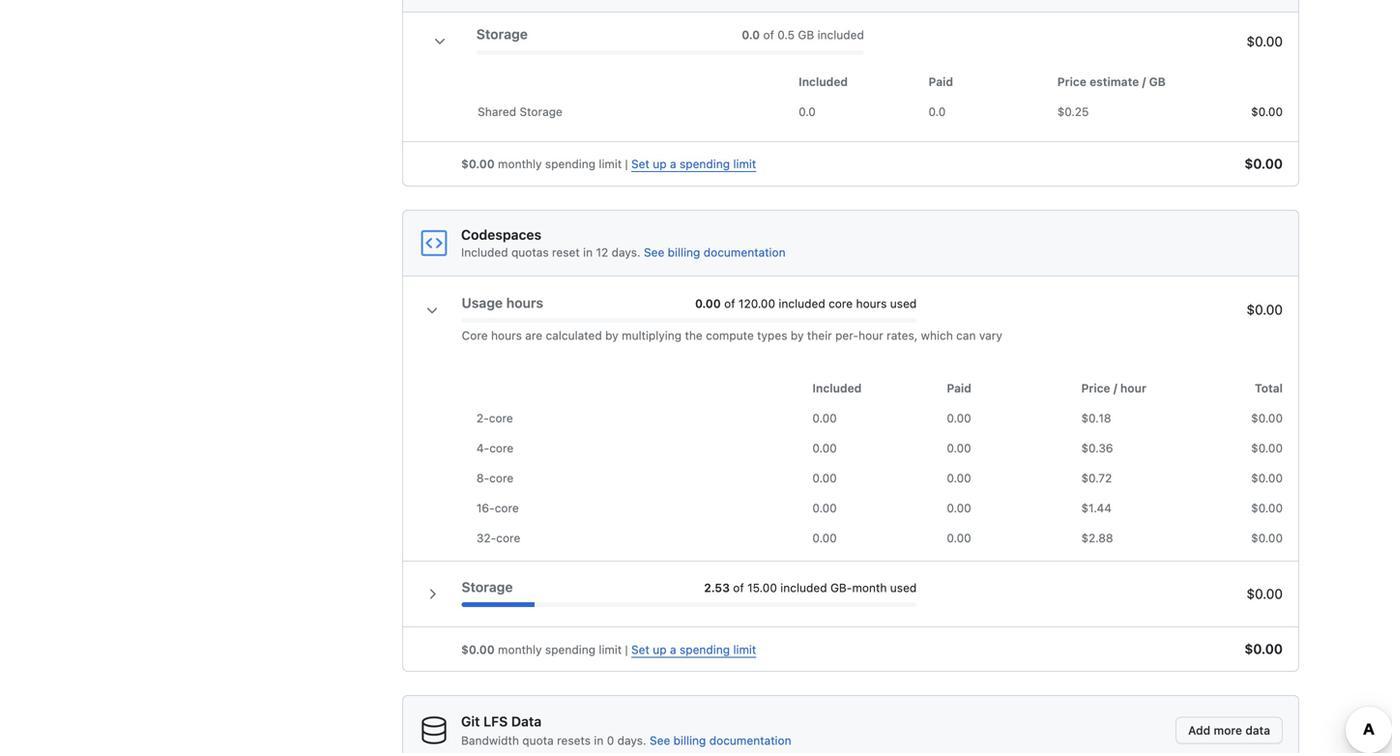 Task type: vqa. For each thing, say whether or not it's contained in the screenshot.
Clause inside the Bsd 2-Clause "Simplified" License
no



Task type: describe. For each thing, give the bounding box(es) containing it.
gb-
[[831, 581, 852, 595]]

vary
[[980, 329, 1003, 342]]

git lfs data bandwidth quota resets in 0 days. see billing documentation
[[461, 714, 792, 748]]

monthly for monthly spending limit |
[[498, 157, 542, 171]]

2 horizontal spatial 0.0
[[929, 105, 946, 118]]

used for storage
[[890, 581, 917, 595]]

estimate
[[1090, 75, 1140, 88]]

rates,
[[887, 329, 918, 342]]

hours up per-
[[856, 297, 887, 310]]

calculated
[[546, 329, 602, 342]]

0 horizontal spatial hour
[[859, 329, 884, 342]]

core for 4-core
[[490, 441, 514, 455]]

bandwidth
[[461, 734, 519, 748]]

compute
[[706, 329, 754, 342]]

used for usage hours
[[890, 297, 917, 310]]

price for price / hour
[[1082, 382, 1111, 395]]

codespaces image
[[419, 228, 450, 259]]

billing inside git lfs data bandwidth quota resets in 0 days. see billing documentation
[[674, 734, 706, 748]]

included for usage hours
[[779, 297, 826, 310]]

their
[[807, 329, 832, 342]]

core hours are calculated by multiplying the compute types by their per-hour rates, which can vary
[[462, 329, 1003, 342]]

of for 0.5
[[764, 28, 775, 42]]

paid for price / hour
[[947, 382, 972, 395]]

8-
[[477, 471, 489, 485]]

see inside git lfs data bandwidth quota resets in 0 days. see billing documentation
[[650, 734, 670, 748]]

are
[[525, 329, 543, 342]]

2.53
[[704, 581, 730, 595]]

more
[[1214, 724, 1243, 737]]

add
[[1189, 724, 1211, 737]]

0.0 of 0.5 gb included
[[742, 28, 864, 42]]

0.5
[[778, 28, 795, 42]]

of for 15.00
[[733, 581, 744, 595]]

$0.00 monthly spending limit | set up a spending limit
[[461, 157, 756, 171]]

can
[[957, 329, 976, 342]]

0 vertical spatial /
[[1143, 75, 1146, 88]]

included inside codespaces included quotas reset in 12 days. see billing documentation
[[461, 246, 508, 259]]

1 horizontal spatial hour
[[1121, 382, 1147, 395]]

a for monthly spending limit |
[[670, 157, 677, 171]]

$0.00 monthly spending limit                 | set up a spending limit
[[461, 643, 756, 657]]

see billing documentation link for data
[[650, 734, 792, 748]]

included for price / hour
[[813, 382, 862, 395]]

set up a spending limit link for monthly spending limit                 |
[[632, 643, 756, 657]]

usage
[[462, 295, 503, 311]]

resets
[[557, 734, 591, 748]]

price / hour
[[1082, 382, 1147, 395]]

add more data link
[[1176, 717, 1283, 744]]

0.00 of 120.00 included core hours used
[[695, 297, 917, 310]]

0 vertical spatial chevron right image
[[432, 33, 448, 48]]

which
[[921, 329, 953, 342]]

4-
[[477, 441, 490, 455]]

up for monthly spending limit |
[[653, 157, 667, 171]]

core for 2-core
[[489, 411, 513, 425]]

$0.72
[[1082, 471, 1112, 485]]

documentation inside codespaces included quotas reset in 12 days. see billing documentation
[[704, 246, 786, 259]]

price estimate / gb
[[1058, 75, 1166, 88]]

set for monthly spending limit |
[[632, 157, 650, 171]]

usage hours
[[462, 295, 544, 311]]

codespaces included quotas reset in 12 days. see billing documentation
[[461, 227, 786, 259]]

data
[[1246, 724, 1271, 737]]

16-core
[[477, 501, 519, 515]]

core for 8-core
[[489, 471, 514, 485]]

days. inside git lfs data bandwidth quota resets in 0 days. see billing documentation
[[618, 734, 647, 748]]

32-core
[[477, 531, 521, 545]]

$0.25
[[1058, 105, 1089, 118]]



Task type: locate. For each thing, give the bounding box(es) containing it.
0.0
[[742, 28, 760, 42], [799, 105, 816, 118], [929, 105, 946, 118]]

paid
[[929, 75, 954, 88], [947, 382, 972, 395]]

price
[[1058, 75, 1087, 88], [1082, 382, 1111, 395]]

4-core
[[477, 441, 514, 455]]

0 vertical spatial used
[[890, 297, 917, 310]]

see billing documentation link
[[641, 246, 786, 259], [650, 734, 792, 748]]

0 vertical spatial hour
[[859, 329, 884, 342]]

| for monthly spending limit |
[[625, 157, 628, 171]]

| up git lfs data bandwidth quota resets in 0 days. see billing documentation
[[625, 643, 628, 657]]

of right "2.53" at the bottom of page
[[733, 581, 744, 595]]

2 by from the left
[[791, 329, 804, 342]]

1 horizontal spatial by
[[791, 329, 804, 342]]

2 set up a spending limit link from the top
[[632, 643, 756, 657]]

0 vertical spatial see
[[644, 246, 665, 259]]

1 vertical spatial up
[[653, 643, 667, 657]]

gb for 0.5
[[798, 28, 814, 42]]

1 vertical spatial included
[[461, 246, 508, 259]]

included left gb-
[[781, 581, 827, 595]]

0 vertical spatial a
[[670, 157, 677, 171]]

set
[[632, 157, 650, 171], [632, 643, 650, 657]]

monthly down shared storage
[[498, 157, 542, 171]]

included
[[799, 75, 848, 88], [461, 246, 508, 259], [813, 382, 862, 395]]

data
[[511, 714, 542, 730]]

1 up from the top
[[653, 157, 667, 171]]

up for monthly spending limit                 |
[[653, 643, 667, 657]]

0 horizontal spatial gb
[[798, 28, 814, 42]]

0 vertical spatial set up a spending limit link
[[632, 157, 756, 171]]

1 vertical spatial |
[[625, 643, 628, 657]]

by right calculated
[[605, 329, 619, 342]]

a up codespaces included quotas reset in 12 days. see billing documentation
[[670, 157, 677, 171]]

monthly for monthly spending limit                 |
[[498, 643, 542, 657]]

monthly up 'data'
[[498, 643, 542, 657]]

0 vertical spatial up
[[653, 157, 667, 171]]

the
[[685, 329, 703, 342]]

2 | from the top
[[625, 643, 628, 657]]

storage up shared
[[477, 26, 528, 42]]

0 vertical spatial documentation
[[704, 246, 786, 259]]

1 vertical spatial /
[[1114, 382, 1118, 395]]

0 vertical spatial in
[[583, 246, 593, 259]]

spending
[[545, 157, 596, 171], [680, 157, 730, 171], [545, 643, 596, 657], [680, 643, 730, 657]]

0 vertical spatial days.
[[612, 246, 641, 259]]

price up $0.25
[[1058, 75, 1087, 88]]

documentation inside git lfs data bandwidth quota resets in 0 days. see billing documentation
[[710, 734, 792, 748]]

0 vertical spatial included
[[818, 28, 864, 42]]

in inside git lfs data bandwidth quota resets in 0 days. see billing documentation
[[594, 734, 604, 748]]

a for monthly spending limit                 |
[[670, 643, 677, 657]]

0 vertical spatial price
[[1058, 75, 1087, 88]]

in left "0"
[[594, 734, 604, 748]]

days. right 12
[[612, 246, 641, 259]]

set up codespaces included quotas reset in 12 days. see billing documentation
[[632, 157, 650, 171]]

a up git lfs data bandwidth quota resets in 0 days. see billing documentation
[[670, 643, 677, 657]]

hours for core hours are calculated by multiplying the compute types by their per-hour rates, which can vary
[[491, 329, 522, 342]]

1 set up a spending limit link from the top
[[632, 157, 756, 171]]

1 by from the left
[[605, 329, 619, 342]]

included down codespaces
[[461, 246, 508, 259]]

2 monthly from the top
[[498, 643, 542, 657]]

2 a from the top
[[670, 643, 677, 657]]

core
[[829, 297, 853, 310], [489, 411, 513, 425], [490, 441, 514, 455], [489, 471, 514, 485], [495, 501, 519, 515], [496, 531, 521, 545]]

see billing documentation link for quotas
[[641, 246, 786, 259]]

used right the 'month'
[[890, 581, 917, 595]]

0 horizontal spatial by
[[605, 329, 619, 342]]

monthly
[[498, 157, 542, 171], [498, 643, 542, 657]]

1 horizontal spatial /
[[1143, 75, 1146, 88]]

| for monthly spending limit                 |
[[625, 643, 628, 657]]

0 vertical spatial storage
[[477, 26, 528, 42]]

by left the their
[[791, 329, 804, 342]]

of left the 120.00
[[724, 297, 736, 310]]

1 used from the top
[[890, 297, 917, 310]]

core up 16-core
[[489, 471, 514, 485]]

0 vertical spatial |
[[625, 157, 628, 171]]

gb
[[798, 28, 814, 42], [1149, 75, 1166, 88]]

2.53 of 15.00 included gb-month used
[[704, 581, 917, 595]]

1 vertical spatial billing
[[674, 734, 706, 748]]

1 horizontal spatial in
[[594, 734, 604, 748]]

up
[[653, 157, 667, 171], [653, 643, 667, 657]]

core
[[462, 329, 488, 342]]

see inside codespaces included quotas reset in 12 days. see billing documentation
[[644, 246, 665, 259]]

chevron right image
[[425, 587, 440, 602]]

core up 32-core
[[495, 501, 519, 515]]

by
[[605, 329, 619, 342], [791, 329, 804, 342]]

days. right "0"
[[618, 734, 647, 748]]

2 vertical spatial included
[[813, 382, 862, 395]]

1 vertical spatial chevron right image
[[425, 302, 440, 318]]

shared
[[478, 105, 517, 118]]

0 vertical spatial monthly
[[498, 157, 542, 171]]

1 vertical spatial a
[[670, 643, 677, 657]]

quota
[[523, 734, 554, 748]]

month
[[852, 581, 887, 595]]

days.
[[612, 246, 641, 259], [618, 734, 647, 748]]

2-core
[[477, 411, 513, 425]]

1 set from the top
[[632, 157, 650, 171]]

included down per-
[[813, 382, 862, 395]]

1 vertical spatial gb
[[1149, 75, 1166, 88]]

1 vertical spatial days.
[[618, 734, 647, 748]]

days. inside codespaces included quotas reset in 12 days. see billing documentation
[[612, 246, 641, 259]]

1 vertical spatial storage
[[520, 105, 563, 118]]

0.00
[[695, 297, 721, 310], [813, 411, 837, 425], [947, 411, 972, 425], [813, 441, 837, 455], [947, 441, 972, 455], [813, 471, 837, 485], [947, 471, 972, 485], [813, 501, 837, 515], [947, 501, 972, 515], [813, 531, 837, 545], [947, 531, 972, 545]]

1 monthly from the top
[[498, 157, 542, 171]]

included for price estimate / gb
[[799, 75, 848, 88]]

2-
[[477, 411, 489, 425]]

0 horizontal spatial in
[[583, 246, 593, 259]]

per-
[[836, 329, 859, 342]]

0 vertical spatial billing
[[668, 246, 701, 259]]

storage
[[477, 26, 528, 42], [520, 105, 563, 118], [462, 579, 513, 595]]

included
[[818, 28, 864, 42], [779, 297, 826, 310], [781, 581, 827, 595]]

up up git lfs data bandwidth quota resets in 0 days. see billing documentation
[[653, 643, 667, 657]]

$0.36
[[1082, 441, 1114, 455]]

0 vertical spatial included
[[799, 75, 848, 88]]

2 vertical spatial storage
[[462, 579, 513, 595]]

core up per-
[[829, 297, 853, 310]]

1 vertical spatial documentation
[[710, 734, 792, 748]]

/
[[1143, 75, 1146, 88], [1114, 382, 1118, 395]]

$0.00
[[1247, 33, 1283, 49], [1252, 105, 1283, 118], [1245, 156, 1283, 172], [461, 157, 495, 171], [1247, 302, 1283, 318], [1252, 411, 1283, 425], [1252, 441, 1283, 455], [1252, 471, 1283, 485], [1252, 501, 1283, 515], [1252, 531, 1283, 545], [1247, 586, 1283, 602], [1245, 641, 1283, 657], [461, 643, 495, 657]]

types
[[757, 329, 788, 342]]

1 | from the top
[[625, 157, 628, 171]]

1 a from the top
[[670, 157, 677, 171]]

2 up from the top
[[653, 643, 667, 657]]

shared storage
[[478, 105, 563, 118]]

reset
[[552, 246, 580, 259]]

gb for /
[[1149, 75, 1166, 88]]

15.00
[[748, 581, 777, 595]]

set for monthly spending limit                 |
[[632, 643, 650, 657]]

0 vertical spatial gb
[[798, 28, 814, 42]]

1 vertical spatial paid
[[947, 382, 972, 395]]

storage right shared
[[520, 105, 563, 118]]

2 set from the top
[[632, 643, 650, 657]]

gb right '0.5'
[[798, 28, 814, 42]]

limit
[[599, 157, 622, 171], [733, 157, 756, 171], [599, 643, 622, 657], [733, 643, 756, 657]]

documentation
[[704, 246, 786, 259], [710, 734, 792, 748]]

quotas
[[512, 246, 549, 259]]

included for storage
[[781, 581, 827, 595]]

up up codespaces included quotas reset in 12 days. see billing documentation
[[653, 157, 667, 171]]

price up $0.18
[[1082, 382, 1111, 395]]

12
[[596, 246, 609, 259]]

1 vertical spatial price
[[1082, 382, 1111, 395]]

see right "0"
[[650, 734, 670, 748]]

a
[[670, 157, 677, 171], [670, 643, 677, 657]]

0 vertical spatial of
[[764, 28, 775, 42]]

chevron right image
[[432, 33, 448, 48], [425, 302, 440, 318]]

1 vertical spatial see billing documentation link
[[650, 734, 792, 748]]

hours
[[506, 295, 544, 311], [856, 297, 887, 310], [491, 329, 522, 342]]

included down 0.0 of 0.5 gb included at top
[[799, 75, 848, 88]]

hour
[[859, 329, 884, 342], [1121, 382, 1147, 395]]

paid for price estimate / gb
[[929, 75, 954, 88]]

$2.88
[[1082, 531, 1114, 545]]

billing
[[668, 246, 701, 259], [674, 734, 706, 748]]

120.00
[[739, 297, 776, 310]]

core for 16-core
[[495, 501, 519, 515]]

hours for usage hours
[[506, 295, 544, 311]]

1 vertical spatial monthly
[[498, 643, 542, 657]]

1 vertical spatial in
[[594, 734, 604, 748]]

price for price estimate / gb
[[1058, 75, 1087, 88]]

$1.44
[[1082, 501, 1112, 515]]

0 vertical spatial see billing documentation link
[[641, 246, 786, 259]]

8-core
[[477, 471, 514, 485]]

1 vertical spatial included
[[779, 297, 826, 310]]

of left '0.5'
[[764, 28, 775, 42]]

16-
[[477, 501, 495, 515]]

billing right 12
[[668, 246, 701, 259]]

billing right "0"
[[674, 734, 706, 748]]

core up 8-core
[[490, 441, 514, 455]]

2 used from the top
[[890, 581, 917, 595]]

1 vertical spatial see
[[650, 734, 670, 748]]

of for 120.00
[[724, 297, 736, 310]]

1 horizontal spatial gb
[[1149, 75, 1166, 88]]

2 vertical spatial of
[[733, 581, 744, 595]]

included right '0.5'
[[818, 28, 864, 42]]

storage down 32-
[[462, 579, 513, 595]]

1 vertical spatial of
[[724, 297, 736, 310]]

core down 16-core
[[496, 531, 521, 545]]

git
[[461, 714, 480, 730]]

included up the their
[[779, 297, 826, 310]]

set up git lfs data bandwidth quota resets in 0 days. see billing documentation
[[632, 643, 650, 657]]

1 vertical spatial used
[[890, 581, 917, 595]]

1 vertical spatial set up a spending limit link
[[632, 643, 756, 657]]

0 horizontal spatial /
[[1114, 382, 1118, 395]]

|
[[625, 157, 628, 171], [625, 643, 628, 657]]

storage for 0.0 of 0.5 gb included
[[477, 26, 528, 42]]

multiplying
[[622, 329, 682, 342]]

2 vertical spatial included
[[781, 581, 827, 595]]

used
[[890, 297, 917, 310], [890, 581, 917, 595]]

see
[[644, 246, 665, 259], [650, 734, 670, 748]]

0 vertical spatial set
[[632, 157, 650, 171]]

codespaces
[[461, 227, 542, 243]]

hours up are
[[506, 295, 544, 311]]

total
[[1255, 382, 1283, 395]]

set up a spending limit link
[[632, 157, 756, 171], [632, 643, 756, 657]]

core up 4-core
[[489, 411, 513, 425]]

0 vertical spatial paid
[[929, 75, 954, 88]]

in
[[583, 246, 593, 259], [594, 734, 604, 748]]

1 vertical spatial set
[[632, 643, 650, 657]]

in left 12
[[583, 246, 593, 259]]

0 horizontal spatial 0.0
[[742, 28, 760, 42]]

32-
[[477, 531, 496, 545]]

lfs
[[484, 714, 508, 730]]

storage for 2.53 of 15.00 included gb-month used
[[462, 579, 513, 595]]

hours left are
[[491, 329, 522, 342]]

set up a spending limit link for monthly spending limit |
[[632, 157, 756, 171]]

add more data
[[1189, 724, 1271, 737]]

1 vertical spatial hour
[[1121, 382, 1147, 395]]

gb right estimate
[[1149, 75, 1166, 88]]

billing inside codespaces included quotas reset in 12 days. see billing documentation
[[668, 246, 701, 259]]

see right 12
[[644, 246, 665, 259]]

| up codespaces included quotas reset in 12 days. see billing documentation
[[625, 157, 628, 171]]

in inside codespaces included quotas reset in 12 days. see billing documentation
[[583, 246, 593, 259]]

of
[[764, 28, 775, 42], [724, 297, 736, 310], [733, 581, 744, 595]]

core for 32-core
[[496, 531, 521, 545]]

used up rates, at the right of page
[[890, 297, 917, 310]]

$0.18
[[1082, 411, 1112, 425]]

0
[[607, 734, 614, 748]]

1 horizontal spatial 0.0
[[799, 105, 816, 118]]



